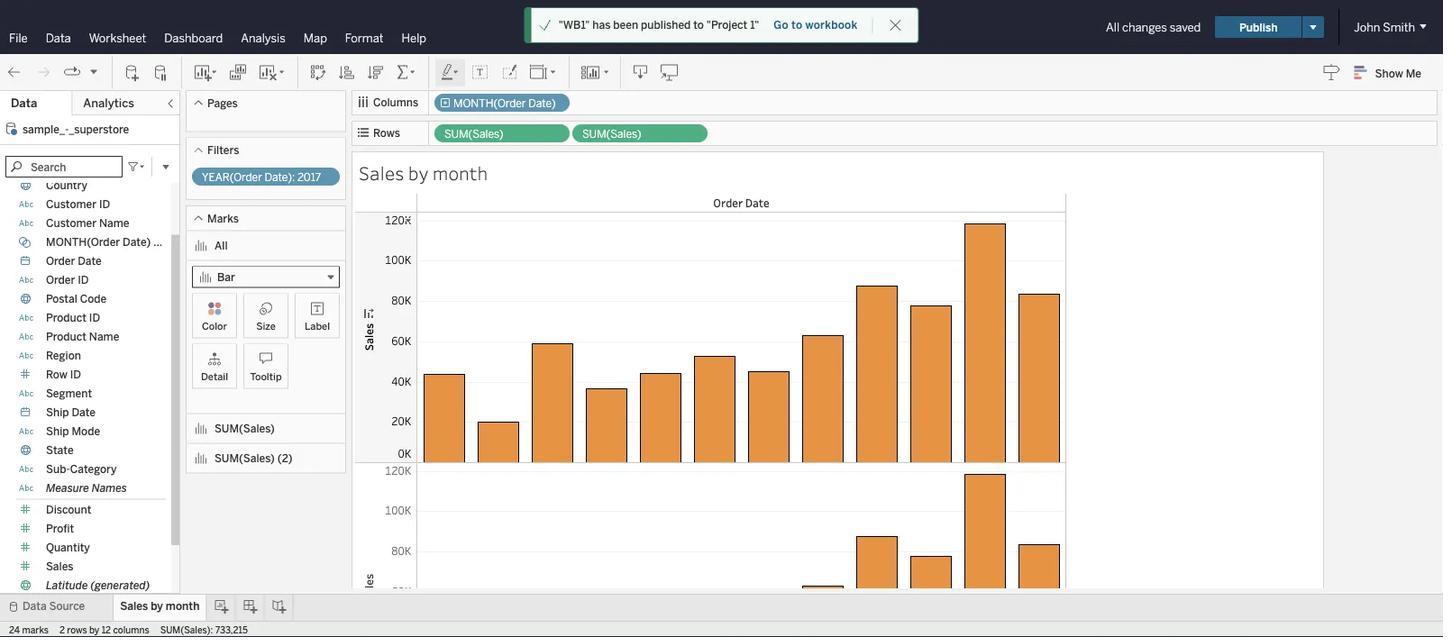 Task type: describe. For each thing, give the bounding box(es) containing it.
"wb1" has been published to "project 1"
[[559, 18, 760, 32]]

replay animation image
[[88, 66, 99, 77]]

code
[[80, 293, 107, 306]]

new data source image
[[124, 64, 142, 82]]

quantity
[[46, 542, 90, 555]]

sample_-
[[23, 123, 69, 136]]

john smith
[[1355, 20, 1416, 34]]

measure names
[[46, 482, 127, 495]]

year(order
[[202, 171, 262, 184]]

product for product id
[[46, 312, 86, 325]]

customer name
[[46, 217, 129, 230]]

customer id
[[46, 198, 110, 211]]

2 vertical spatial date
[[72, 406, 96, 419]]

size
[[256, 320, 276, 332]]

0 vertical spatial date
[[745, 195, 770, 210]]

bar
[[217, 271, 235, 284]]

all for all
[[215, 239, 228, 252]]

2 rows by 12 columns
[[59, 625, 149, 636]]

733,215
[[215, 625, 248, 636]]

set
[[153, 236, 171, 249]]

smith
[[1384, 20, 1416, 34]]

ship mode
[[46, 425, 100, 438]]

workbook
[[806, 18, 858, 32]]

name for customer name
[[99, 217, 129, 230]]

sub-
[[46, 463, 70, 476]]

1 vertical spatial order
[[46, 255, 75, 268]]

success image
[[539, 19, 552, 32]]

product name
[[46, 330, 119, 344]]

marks. press enter to open the view data window.. use arrow keys to navigate data visualization elements. image
[[417, 212, 1067, 638]]

format
[[345, 31, 384, 45]]

changes
[[1123, 20, 1168, 34]]

_superstore
[[69, 123, 129, 136]]

john
[[1355, 20, 1381, 34]]

ship for ship mode
[[46, 425, 69, 438]]

0 horizontal spatial sales
[[46, 560, 74, 574]]

names
[[92, 482, 127, 495]]

1 vertical spatial data
[[11, 96, 37, 110]]

columns
[[113, 625, 149, 636]]

1 vertical spatial date
[[78, 255, 102, 268]]

show mark labels image
[[472, 64, 490, 82]]

date):
[[265, 171, 295, 184]]

1 horizontal spatial sales by month
[[359, 161, 488, 185]]

sorted descending by sum of sales within order date month image
[[367, 64, 385, 82]]

sum(sales): 733,215
[[160, 625, 248, 636]]

latitude (generated)
[[46, 579, 150, 592]]

me
[[1406, 67, 1422, 80]]

sum(sales) up sum(sales) (2)
[[215, 422, 275, 435]]

sum(sales) left "(2)"
[[215, 452, 275, 465]]

filters
[[207, 144, 239, 157]]

pause auto updates image
[[152, 64, 170, 82]]

open and edit this workbook in tableau desktop image
[[661, 64, 679, 82]]

(generated)
[[91, 579, 150, 592]]

publish button
[[1216, 16, 1302, 38]]

"project
[[707, 18, 748, 32]]

go to workbook link
[[773, 18, 859, 32]]

highlight image
[[440, 64, 461, 82]]

detail
[[201, 371, 228, 383]]

postal
[[46, 293, 77, 306]]

12
[[102, 625, 111, 636]]

1 vertical spatial by
[[151, 600, 163, 613]]

row id
[[46, 368, 81, 381]]

new worksheet image
[[193, 64, 218, 82]]

customer for customer name
[[46, 217, 97, 230]]

tooltip
[[250, 371, 282, 383]]

to inside alert
[[694, 18, 704, 32]]

published
[[641, 18, 691, 32]]

swap rows and columns image
[[309, 64, 327, 82]]

publish
[[1240, 21, 1278, 34]]

pages
[[207, 96, 238, 110]]

2 vertical spatial data
[[23, 600, 47, 613]]

undo image
[[5, 64, 23, 82]]

24 marks
[[9, 625, 49, 636]]

download image
[[632, 64, 650, 82]]

0 vertical spatial month
[[433, 161, 488, 185]]

id for order id
[[78, 274, 89, 287]]

show
[[1376, 67, 1404, 80]]

"wb1" has been published to "project 1" alert
[[559, 17, 760, 33]]

sorted ascending by sum of sales within order date month image
[[338, 64, 356, 82]]

region
[[46, 349, 81, 363]]

show me button
[[1347, 59, 1438, 87]]

dashboard
[[164, 31, 223, 45]]

segment
[[46, 387, 92, 400]]

go to workbook
[[774, 18, 858, 32]]

sum(sales):
[[160, 625, 213, 636]]

0 vertical spatial order
[[714, 195, 743, 210]]

row
[[46, 368, 67, 381]]

marks
[[207, 212, 239, 225]]

sum(sales) (2)
[[215, 452, 293, 465]]

id for product id
[[89, 312, 100, 325]]

2 horizontal spatial sales
[[359, 161, 404, 185]]

1 vertical spatial month
[[166, 600, 200, 613]]

order id
[[46, 274, 89, 287]]



Task type: vqa. For each thing, say whether or not it's contained in the screenshot.
left
no



Task type: locate. For each thing, give the bounding box(es) containing it.
1 horizontal spatial month(order
[[454, 97, 526, 110]]

1 vertical spatial all
[[215, 239, 228, 252]]

name
[[99, 217, 129, 230], [89, 330, 119, 344]]

date
[[745, 195, 770, 210], [78, 255, 102, 268], [72, 406, 96, 419]]

1 vertical spatial month(order
[[46, 236, 120, 249]]

has
[[593, 18, 611, 32]]

date) for month(order date)
[[529, 97, 556, 110]]

label
[[305, 320, 330, 332]]

color
[[202, 320, 227, 332]]

sales by month down the rows
[[359, 161, 488, 185]]

2 vertical spatial sales
[[120, 600, 148, 613]]

customer down customer id
[[46, 217, 97, 230]]

month(order down show mark labels image
[[454, 97, 526, 110]]

discount
[[46, 504, 91, 517]]

2 ship from the top
[[46, 425, 69, 438]]

1 vertical spatial name
[[89, 330, 119, 344]]

been
[[614, 18, 639, 32]]

saved
[[1170, 20, 1201, 34]]

2 horizontal spatial by
[[408, 161, 429, 185]]

collapse image
[[165, 98, 176, 109]]

data down the undo image
[[11, 96, 37, 110]]

data source
[[23, 600, 85, 613]]

2017
[[297, 171, 321, 184]]

0 vertical spatial customer
[[46, 198, 97, 211]]

profit
[[46, 523, 74, 536]]

0 horizontal spatial by
[[89, 625, 99, 636]]

(2)
[[278, 452, 293, 465]]

order
[[714, 195, 743, 210], [46, 255, 75, 268], [46, 274, 75, 287]]

name down 'product id'
[[89, 330, 119, 344]]

id for row id
[[70, 368, 81, 381]]

id
[[99, 198, 110, 211], [78, 274, 89, 287], [89, 312, 100, 325], [70, 368, 81, 381]]

id right row
[[70, 368, 81, 381]]

category
[[70, 463, 117, 476]]

24
[[9, 625, 20, 636]]

duplicate image
[[229, 64, 247, 82]]

ship
[[46, 406, 69, 419], [46, 425, 69, 438]]

product up region
[[46, 330, 86, 344]]

month(order date)
[[454, 97, 556, 110]]

all for all changes saved
[[1107, 20, 1120, 34]]

2 to from the left
[[792, 18, 803, 32]]

postal code
[[46, 293, 107, 306]]

month(order
[[454, 97, 526, 110], [46, 236, 120, 249]]

1 product from the top
[[46, 312, 86, 325]]

1 vertical spatial customer
[[46, 217, 97, 230]]

ship down segment
[[46, 406, 69, 419]]

sum(sales)
[[445, 128, 504, 141], [583, 128, 642, 141], [215, 422, 275, 435], [215, 452, 275, 465]]

month down month(order date)
[[433, 161, 488, 185]]

month(order date) set
[[46, 236, 171, 249]]

customer down 'country'
[[46, 198, 97, 211]]

0 vertical spatial ship
[[46, 406, 69, 419]]

sum(sales) down month(order date)
[[445, 128, 504, 141]]

1 horizontal spatial date)
[[529, 97, 556, 110]]

2 customer from the top
[[46, 217, 97, 230]]

marks
[[22, 625, 49, 636]]

sales down the rows
[[359, 161, 404, 185]]

clear sheet image
[[258, 64, 287, 82]]

data up marks
[[23, 600, 47, 613]]

analysis
[[241, 31, 286, 45]]

0 horizontal spatial order date
[[46, 255, 102, 268]]

to
[[694, 18, 704, 32], [792, 18, 803, 32]]

sales by month up sum(sales):
[[120, 600, 200, 613]]

bar button
[[192, 266, 340, 288]]

measure
[[46, 482, 89, 495]]

all
[[1107, 20, 1120, 34], [215, 239, 228, 252]]

customer for customer id
[[46, 198, 97, 211]]

sales by month
[[359, 161, 488, 185], [120, 600, 200, 613]]

file
[[9, 31, 28, 45]]

1 horizontal spatial to
[[792, 18, 803, 32]]

id up postal code
[[78, 274, 89, 287]]

"wb1"
[[559, 18, 590, 32]]

country
[[46, 179, 87, 192]]

all down marks
[[215, 239, 228, 252]]

0 vertical spatial order date
[[714, 195, 770, 210]]

ship date
[[46, 406, 96, 419]]

0 vertical spatial sales
[[359, 161, 404, 185]]

help
[[402, 31, 427, 45]]

show/hide cards image
[[581, 64, 610, 82]]

source
[[49, 600, 85, 613]]

0 vertical spatial data
[[46, 31, 71, 45]]

worksheet
[[89, 31, 146, 45]]

go
[[774, 18, 789, 32]]

rows
[[373, 127, 400, 140]]

data guide image
[[1323, 63, 1341, 81]]

0 vertical spatial all
[[1107, 20, 1120, 34]]

1 vertical spatial date)
[[123, 236, 151, 249]]

0 vertical spatial month(order
[[454, 97, 526, 110]]

latitude
[[46, 579, 88, 592]]

1 horizontal spatial sales
[[120, 600, 148, 613]]

1 customer from the top
[[46, 198, 97, 211]]

columns
[[373, 96, 419, 109]]

month up sum(sales):
[[166, 600, 200, 613]]

1 vertical spatial sales by month
[[120, 600, 200, 613]]

totals image
[[396, 64, 418, 82]]

0 horizontal spatial sales by month
[[120, 600, 200, 613]]

Search text field
[[5, 156, 123, 178]]

1 horizontal spatial by
[[151, 600, 163, 613]]

date)
[[529, 97, 556, 110], [123, 236, 151, 249]]

date) for month(order date) set
[[123, 236, 151, 249]]

1 horizontal spatial all
[[1107, 20, 1120, 34]]

all changes saved
[[1107, 20, 1201, 34]]

sales
[[359, 161, 404, 185], [46, 560, 74, 574], [120, 600, 148, 613]]

0 vertical spatial date)
[[529, 97, 556, 110]]

2
[[59, 625, 65, 636]]

1 vertical spatial product
[[46, 330, 86, 344]]

to right go
[[792, 18, 803, 32]]

id down code
[[89, 312, 100, 325]]

show me
[[1376, 67, 1422, 80]]

1 vertical spatial order date
[[46, 255, 102, 268]]

1"
[[750, 18, 760, 32]]

sales up columns
[[120, 600, 148, 613]]

to left "project
[[694, 18, 704, 32]]

ship for ship date
[[46, 406, 69, 419]]

name up the month(order date) set
[[99, 217, 129, 230]]

2 vertical spatial by
[[89, 625, 99, 636]]

month(order down customer name
[[46, 236, 120, 249]]

0 horizontal spatial month
[[166, 600, 200, 613]]

0 vertical spatial product
[[46, 312, 86, 325]]

year(order date): 2017
[[202, 171, 321, 184]]

wb1
[[741, 18, 772, 36]]

1 vertical spatial ship
[[46, 425, 69, 438]]

product
[[46, 312, 86, 325], [46, 330, 86, 344]]

analytics
[[83, 96, 134, 110]]

sub-category
[[46, 463, 117, 476]]

1 horizontal spatial order date
[[714, 195, 770, 210]]

1 to from the left
[[694, 18, 704, 32]]

name for product name
[[89, 330, 119, 344]]

month(order for month(order date) set
[[46, 236, 120, 249]]

date) left set
[[123, 236, 151, 249]]

sales up latitude
[[46, 560, 74, 574]]

order date
[[714, 195, 770, 210], [46, 255, 102, 268]]

month(order for month(order date)
[[454, 97, 526, 110]]

draft
[[701, 21, 726, 34]]

0 horizontal spatial all
[[215, 239, 228, 252]]

2 vertical spatial order
[[46, 274, 75, 287]]

all left changes
[[1107, 20, 1120, 34]]

0 horizontal spatial date)
[[123, 236, 151, 249]]

fit image
[[529, 64, 558, 82]]

id for customer id
[[99, 198, 110, 211]]

by down columns
[[408, 161, 429, 185]]

0 vertical spatial by
[[408, 161, 429, 185]]

format workbook image
[[500, 64, 519, 82]]

1 vertical spatial sales
[[46, 560, 74, 574]]

0 vertical spatial name
[[99, 217, 129, 230]]

month
[[433, 161, 488, 185], [166, 600, 200, 613]]

1 ship from the top
[[46, 406, 69, 419]]

map
[[304, 31, 327, 45]]

mode
[[72, 425, 100, 438]]

2 product from the top
[[46, 330, 86, 344]]

state
[[46, 444, 74, 457]]

id up customer name
[[99, 198, 110, 211]]

0 horizontal spatial month(order
[[46, 236, 120, 249]]

replay animation image
[[63, 63, 81, 81]]

0 vertical spatial sales by month
[[359, 161, 488, 185]]

date) down fit image in the top left of the page
[[529, 97, 556, 110]]

rows
[[67, 625, 87, 636]]

sum(sales) down show/hide cards icon
[[583, 128, 642, 141]]

customer
[[46, 198, 97, 211], [46, 217, 97, 230]]

0 horizontal spatial to
[[694, 18, 704, 32]]

by left 12
[[89, 625, 99, 636]]

by up sum(sales):
[[151, 600, 163, 613]]

1 horizontal spatial month
[[433, 161, 488, 185]]

ship up state
[[46, 425, 69, 438]]

product down postal
[[46, 312, 86, 325]]

redo image
[[34, 64, 52, 82]]

product for product name
[[46, 330, 86, 344]]

data up replay animation image
[[46, 31, 71, 45]]

sample_-_superstore
[[23, 123, 129, 136]]

product id
[[46, 312, 100, 325]]



